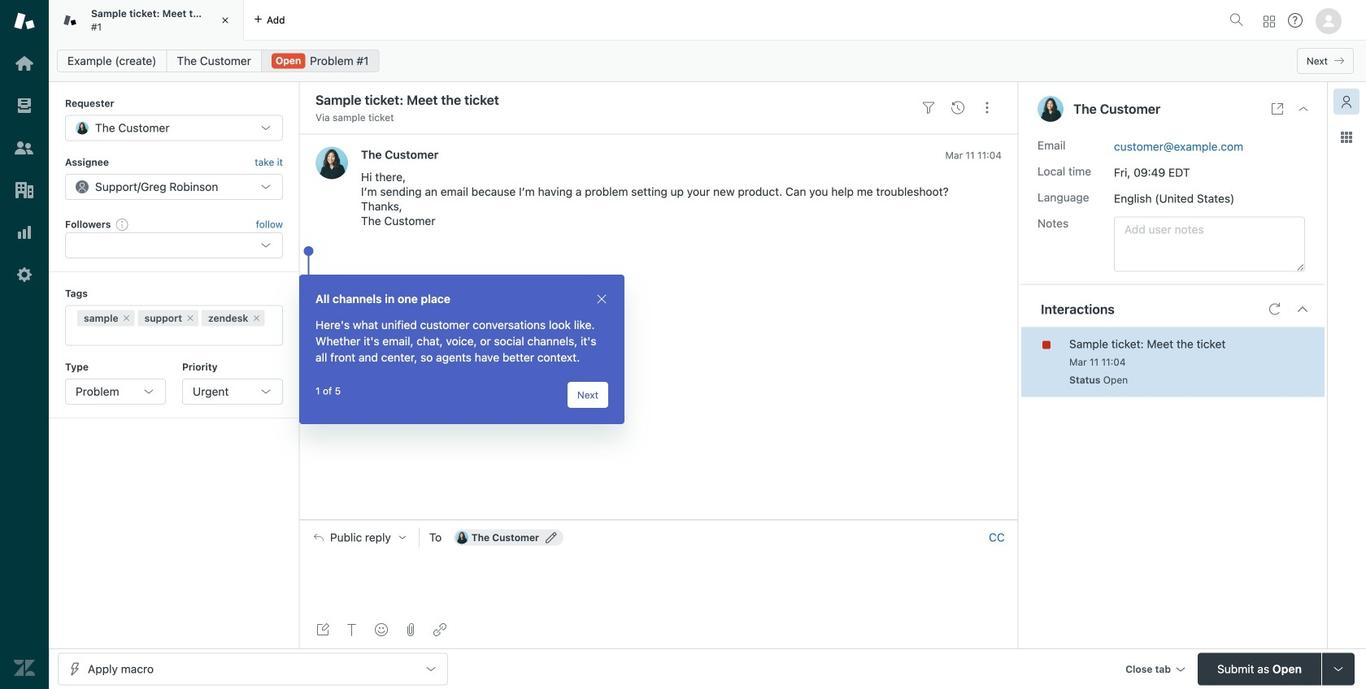 Task type: locate. For each thing, give the bounding box(es) containing it.
views image
[[14, 95, 35, 116]]

admin image
[[14, 264, 35, 286]]

Add user notes text field
[[1115, 217, 1306, 272]]

1 vertical spatial close image
[[596, 293, 609, 306]]

reporting image
[[14, 222, 35, 243]]

get started image
[[14, 53, 35, 74]]

0 vertical spatial close image
[[217, 12, 234, 28]]

main element
[[0, 0, 49, 690]]

dialog
[[299, 275, 625, 425]]

insert emojis image
[[375, 624, 388, 637]]

1 horizontal spatial close image
[[596, 293, 609, 306]]

0 horizontal spatial close image
[[217, 12, 234, 28]]

tab
[[49, 0, 244, 41]]

zendesk image
[[14, 658, 35, 679]]

close image
[[217, 12, 234, 28], [596, 293, 609, 306]]



Task type: vqa. For each thing, say whether or not it's contained in the screenshot.
progress bar
no



Task type: describe. For each thing, give the bounding box(es) containing it.
customer context image
[[1341, 95, 1354, 108]]

tabs tab list
[[49, 0, 1224, 41]]

close image inside tabs tab list
[[217, 12, 234, 28]]

avatar image
[[316, 147, 348, 179]]

add attachment image
[[404, 624, 417, 637]]

Subject field
[[312, 90, 911, 110]]

Mar 11 11:04 text field
[[1070, 357, 1126, 368]]

add link (cmd k) image
[[434, 624, 447, 637]]

zendesk support image
[[14, 11, 35, 32]]

events image
[[952, 101, 965, 114]]

edit user image
[[546, 533, 557, 544]]

organizations image
[[14, 180, 35, 201]]

draft mode image
[[316, 624, 330, 637]]

secondary element
[[49, 45, 1367, 77]]

apps image
[[1341, 131, 1354, 144]]

customers image
[[14, 137, 35, 159]]

customer@example.com image
[[455, 532, 468, 545]]

view more details image
[[1272, 103, 1285, 116]]

Mar 11 11:04 text field
[[946, 150, 1002, 161]]

close image
[[1298, 103, 1311, 116]]

zendesk products image
[[1264, 16, 1276, 27]]

user image
[[1038, 96, 1064, 122]]

get help image
[[1289, 13, 1303, 28]]

format text image
[[346, 624, 359, 637]]



